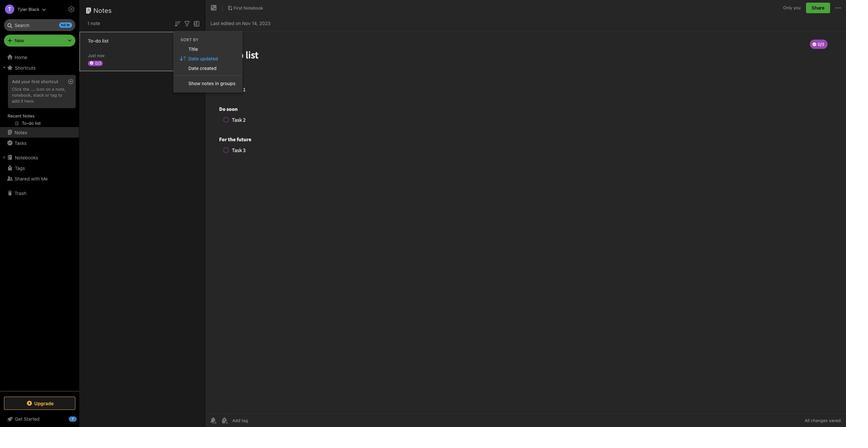 Task type: vqa. For each thing, say whether or not it's contained in the screenshot.
tag
yes



Task type: locate. For each thing, give the bounding box(es) containing it.
date inside date updated link
[[188, 56, 199, 61]]

date down date updated
[[188, 65, 199, 71]]

a
[[52, 87, 54, 92]]

you
[[794, 5, 801, 10]]

tags button
[[0, 163, 79, 174]]

last
[[211, 20, 220, 26]]

date down title
[[188, 56, 199, 61]]

on left a
[[46, 87, 51, 92]]

changes
[[811, 418, 828, 424]]

trash
[[15, 191, 26, 196]]

just now
[[88, 53, 105, 58]]

add your first shortcut
[[12, 79, 58, 84]]

on inside note window element
[[236, 20, 241, 26]]

do
[[95, 38, 101, 43]]

date
[[188, 56, 199, 61], [188, 65, 199, 71]]

just
[[88, 53, 96, 58]]

add
[[12, 98, 19, 104]]

Help and Learning task checklist field
[[0, 415, 79, 425]]

1 vertical spatial date
[[188, 65, 199, 71]]

1 horizontal spatial on
[[236, 20, 241, 26]]

date for date updated
[[188, 56, 199, 61]]

here.
[[24, 98, 35, 104]]

or
[[45, 93, 49, 98]]

in
[[215, 81, 219, 86]]

1 date from the top
[[188, 56, 199, 61]]

click to collapse image
[[77, 415, 82, 423]]

get started
[[15, 417, 40, 422]]

more actions image
[[834, 4, 842, 12]]

with
[[31, 176, 40, 182]]

first notebook
[[234, 5, 263, 10]]

2 date from the top
[[188, 65, 199, 71]]

shortcuts
[[15, 65, 36, 71]]

shortcuts button
[[0, 62, 79, 73]]

note
[[91, 20, 100, 26]]

share
[[812, 5, 825, 11]]

nov
[[242, 20, 251, 26]]

0 vertical spatial date
[[188, 56, 199, 61]]

Add filters field
[[183, 19, 191, 28]]

...
[[31, 87, 35, 92]]

14,
[[252, 20, 258, 26]]

date inside date created link
[[188, 65, 199, 71]]

notes
[[94, 7, 112, 14], [23, 113, 35, 119], [15, 130, 27, 135]]

settings image
[[67, 5, 75, 13]]

1 vertical spatial on
[[46, 87, 51, 92]]

tasks
[[15, 140, 27, 146]]

group
[[0, 73, 79, 130]]

tooltip
[[160, 4, 195, 17]]

1 vertical spatial notes
[[23, 113, 35, 119]]

notes
[[202, 81, 214, 86]]

date updated link
[[174, 54, 242, 63]]

notebooks link
[[0, 152, 79, 163]]

show
[[188, 81, 200, 86]]

icon
[[36, 87, 45, 92]]

groups
[[220, 81, 235, 86]]

0 vertical spatial on
[[236, 20, 241, 26]]

shared
[[15, 176, 30, 182]]

first
[[234, 5, 242, 10]]

notes up the tasks
[[15, 130, 27, 135]]

0/3
[[95, 61, 101, 66]]

edited
[[221, 20, 234, 26]]

title
[[188, 46, 198, 52]]

on left nov
[[236, 20, 241, 26]]

date for date created
[[188, 65, 199, 71]]

shared with me
[[15, 176, 48, 182]]

on
[[236, 20, 241, 26], [46, 87, 51, 92]]

to-
[[88, 38, 95, 43]]

tree containing home
[[0, 52, 79, 391]]

to
[[58, 93, 62, 98]]

notes link
[[0, 127, 79, 138]]

More actions field
[[834, 3, 842, 13]]

tree
[[0, 52, 79, 391]]

it
[[21, 98, 23, 104]]

notes right recent
[[23, 113, 35, 119]]

0 horizontal spatial on
[[46, 87, 51, 92]]

2 vertical spatial notes
[[15, 130, 27, 135]]

notes up the note
[[94, 7, 112, 14]]

click the ...
[[12, 87, 35, 92]]

new search field
[[9, 19, 72, 31]]



Task type: describe. For each thing, give the bounding box(es) containing it.
Add tag field
[[232, 418, 281, 424]]

add a reminder image
[[209, 417, 217, 425]]

started
[[24, 417, 40, 422]]

on inside the icon on a note, notebook, stack or tag to add it here.
[[46, 87, 51, 92]]

created
[[200, 65, 217, 71]]

tag
[[50, 93, 57, 98]]

notebook,
[[12, 93, 32, 98]]

new
[[61, 23, 70, 27]]

Account field
[[0, 3, 46, 16]]

Note Editor text field
[[205, 32, 846, 414]]

2023
[[259, 20, 271, 26]]

expand note image
[[210, 4, 218, 12]]

upgrade button
[[4, 397, 75, 411]]

tasks button
[[0, 138, 79, 148]]

notes inside group
[[23, 113, 35, 119]]

only you
[[783, 5, 801, 10]]

recent notes
[[8, 113, 35, 119]]

sort by
[[180, 37, 199, 42]]

share button
[[806, 3, 830, 13]]

get
[[15, 417, 23, 422]]

1
[[87, 20, 89, 26]]

note window element
[[205, 0, 846, 428]]

click
[[12, 87, 22, 92]]

now
[[97, 53, 105, 58]]

all
[[805, 418, 810, 424]]

0 vertical spatial notes
[[94, 7, 112, 14]]

dropdown list menu
[[174, 44, 242, 88]]

group containing add your first shortcut
[[0, 73, 79, 130]]

to-do list
[[88, 38, 109, 43]]

list
[[102, 38, 109, 43]]

Search text field
[[9, 19, 71, 31]]

date created link
[[174, 63, 242, 73]]

expand notebooks image
[[2, 155, 7, 160]]

title link
[[174, 44, 242, 54]]

sort
[[180, 37, 192, 42]]

7
[[72, 417, 74, 422]]

shortcut
[[41, 79, 58, 84]]

first notebook button
[[225, 3, 266, 13]]

your
[[21, 79, 30, 84]]

add tag image
[[220, 417, 228, 425]]

tyler
[[18, 6, 27, 12]]

add filters image
[[183, 20, 191, 28]]

stack
[[33, 93, 44, 98]]

new button
[[4, 35, 75, 47]]

add
[[12, 79, 20, 84]]

recent
[[8, 113, 22, 119]]

home link
[[0, 52, 79, 62]]

all changes saved
[[805, 418, 841, 424]]

first
[[31, 79, 40, 84]]

Sort options field
[[174, 19, 181, 28]]

by
[[193, 37, 199, 42]]

only
[[783, 5, 792, 10]]

black
[[29, 6, 39, 12]]

new
[[15, 38, 24, 43]]

upgrade
[[34, 401, 54, 407]]

trash link
[[0, 188, 79, 199]]

saved
[[829, 418, 841, 424]]

the
[[23, 87, 29, 92]]

1 note
[[87, 20, 100, 26]]

updated
[[200, 56, 218, 61]]

shared with me link
[[0, 174, 79, 184]]

date created
[[188, 65, 217, 71]]

date updated
[[188, 56, 218, 61]]

notebook
[[244, 5, 263, 10]]

me
[[41, 176, 48, 182]]

View options field
[[191, 19, 201, 28]]

notebooks
[[15, 155, 38, 160]]

tags
[[15, 165, 25, 171]]

home
[[15, 54, 27, 60]]

last edited on nov 14, 2023
[[211, 20, 271, 26]]

tyler black
[[18, 6, 39, 12]]

icon on a note, notebook, stack or tag to add it here.
[[12, 87, 66, 104]]

note,
[[55, 87, 66, 92]]

show notes in groups
[[188, 81, 235, 86]]

show notes in groups link
[[174, 79, 242, 88]]



